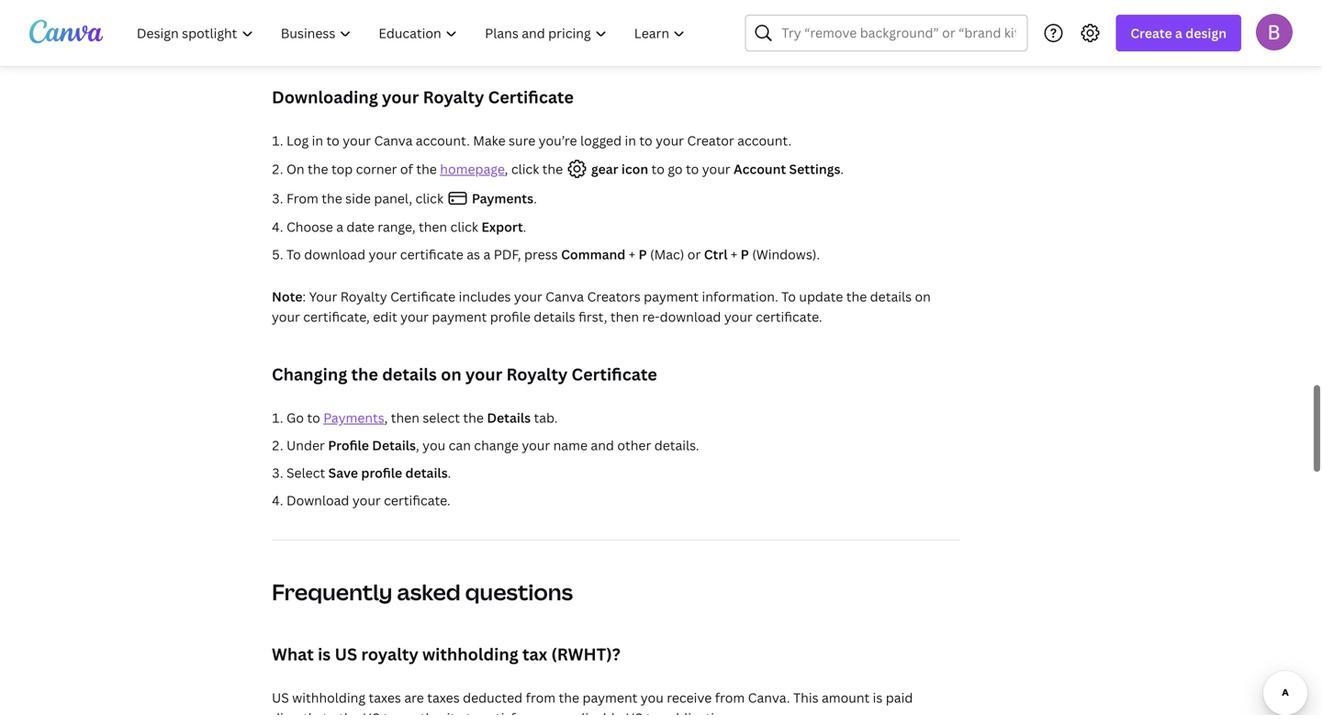 Task type: locate. For each thing, give the bounding box(es) containing it.
canva inside : your royalty certificate includes your canva creators payment information. to update the details on your certificate, edit your payment profile details first, then re-download your certificate.
[[546, 288, 584, 305]]

is right what
[[318, 643, 331, 666]]

what
[[272, 643, 314, 666]]

0 horizontal spatial payments
[[323, 409, 384, 427]]

1 horizontal spatial certificate.
[[756, 308, 822, 326]]

0 horizontal spatial payment
[[432, 308, 487, 326]]

bob builder image
[[1256, 14, 1293, 50]]

0 vertical spatial to
[[287, 246, 301, 263]]

0 horizontal spatial a
[[336, 218, 343, 236]]

click up 'as'
[[451, 218, 478, 236]]

command
[[561, 246, 626, 263]]

then for choose a date range, then click export .
[[419, 218, 447, 236]]

2 horizontal spatial ,
[[505, 160, 508, 178]]

(mac)
[[650, 246, 685, 263]]

1 horizontal spatial download
[[660, 308, 721, 326]]

tax left authority
[[383, 709, 402, 715]]

your down top level navigation element
[[382, 86, 419, 108]]

to left update
[[782, 288, 796, 305]]

top level navigation element
[[125, 15, 701, 51]]

2 horizontal spatial payment
[[644, 288, 699, 305]]

in right log
[[312, 132, 323, 149]]

canva
[[374, 132, 413, 149], [546, 288, 584, 305]]

, left select
[[384, 409, 388, 427]]

your right edit
[[401, 308, 429, 326]]

1 horizontal spatial is
[[873, 689, 883, 707]]

the
[[308, 160, 328, 178], [416, 160, 437, 178], [542, 160, 563, 178], [322, 190, 342, 207], [847, 288, 867, 305], [351, 363, 378, 386], [463, 409, 484, 427], [559, 689, 580, 707], [339, 709, 360, 715]]

you left can
[[423, 437, 446, 454]]

0 vertical spatial royalty
[[423, 86, 484, 108]]

(windows).
[[752, 246, 820, 263]]

profile down includes
[[490, 308, 531, 326]]

1 vertical spatial profile
[[361, 464, 402, 482]]

account. up on the top corner of the homepage , click the at the top of page
[[416, 132, 470, 149]]

1 horizontal spatial ,
[[416, 437, 419, 454]]

1 horizontal spatial payment
[[583, 689, 638, 707]]

1 vertical spatial download
[[660, 308, 721, 326]]

certificate for your
[[488, 86, 574, 108]]

withholding up directly
[[292, 689, 366, 707]]

on
[[915, 288, 931, 305], [441, 363, 462, 386]]

download down information.
[[660, 308, 721, 326]]

a for design
[[1176, 24, 1183, 42]]

to right "go"
[[307, 409, 320, 427]]

2 vertical spatial royalty
[[506, 363, 568, 386]]

the right of
[[416, 160, 437, 178]]

2 vertical spatial ,
[[416, 437, 419, 454]]

you
[[423, 437, 446, 454], [641, 689, 664, 707]]

a for date
[[336, 218, 343, 236]]

details
[[487, 409, 531, 427], [372, 437, 416, 454]]

from
[[526, 689, 556, 707], [715, 689, 745, 707]]

0 horizontal spatial in
[[312, 132, 323, 149]]

name
[[553, 437, 588, 454]]

log
[[287, 132, 309, 149]]

a left the design
[[1176, 24, 1183, 42]]

1 vertical spatial you
[[641, 689, 664, 707]]

includes
[[459, 288, 511, 305]]

payment
[[644, 288, 699, 305], [432, 308, 487, 326], [583, 689, 638, 707]]

details up select save profile details .
[[372, 437, 416, 454]]

click down on the top corner of the homepage , click the at the top of page
[[416, 190, 444, 207]]

0 horizontal spatial taxes
[[369, 689, 401, 707]]

your up under profile details , you can change your name and other details.
[[466, 363, 503, 386]]

2 vertical spatial then
[[391, 409, 420, 427]]

side
[[345, 190, 371, 207]]

royalty up edit
[[340, 288, 387, 305]]

satisfy
[[482, 709, 523, 715]]

1 vertical spatial certificate
[[390, 288, 456, 305]]

payments up profile
[[323, 409, 384, 427]]

you left receive
[[641, 689, 664, 707]]

certificate up log in to your canva account. make sure you're logged in to your creator account.
[[488, 86, 574, 108]]

then up certificate
[[419, 218, 447, 236]]

the left side
[[322, 190, 342, 207]]

2 vertical spatial click
[[451, 218, 478, 236]]

1 horizontal spatial payments
[[472, 190, 534, 207]]

certificate.
[[756, 308, 822, 326], [384, 492, 451, 509]]

certificate up edit
[[390, 288, 456, 305]]

then
[[419, 218, 447, 236], [611, 308, 639, 326], [391, 409, 420, 427]]

then down creators
[[611, 308, 639, 326]]

1 horizontal spatial you
[[641, 689, 664, 707]]

1 horizontal spatial on
[[915, 288, 931, 305]]

profile
[[490, 308, 531, 326], [361, 464, 402, 482]]

from up obligations.
[[715, 689, 745, 707]]

payments up export
[[472, 190, 534, 207]]

p right ctrl on the top right
[[741, 246, 749, 263]]

1 horizontal spatial to
[[782, 288, 796, 305]]

canva up of
[[374, 132, 413, 149]]

your down "tab." at the bottom left of page
[[522, 437, 550, 454]]

receive
[[667, 689, 712, 707]]

1 vertical spatial click
[[416, 190, 444, 207]]

0 vertical spatial certificate.
[[756, 308, 822, 326]]

withholding
[[422, 643, 519, 666], [292, 689, 366, 707]]

royalty for your
[[340, 288, 387, 305]]

, down go to payments , then select the details tab.
[[416, 437, 419, 454]]

payment up re- at top left
[[644, 288, 699, 305]]

account.
[[416, 132, 470, 149], [738, 132, 792, 149]]

is
[[318, 643, 331, 666], [873, 689, 883, 707]]

1 horizontal spatial p
[[741, 246, 749, 263]]

is inside us withholding taxes are taxes deducted from the payment you receive from canva. this amount is paid directly to the us tax authority to satisfy your applicable us tax obligations.
[[873, 689, 883, 707]]

0 horizontal spatial p
[[639, 246, 647, 263]]

in
[[312, 132, 323, 149], [625, 132, 636, 149]]

1 vertical spatial to
[[782, 288, 796, 305]]

certificate. inside : your royalty certificate includes your canva creators payment information. to update the details on your certificate, edit your payment profile details first, then re-download your certificate.
[[756, 308, 822, 326]]

us left the royalty
[[335, 643, 357, 666]]

2 horizontal spatial a
[[1176, 24, 1183, 42]]

a left the date
[[336, 218, 343, 236]]

the up payments link
[[351, 363, 378, 386]]

0 vertical spatial canva
[[374, 132, 413, 149]]

downloading
[[272, 86, 378, 108]]

0 horizontal spatial on
[[441, 363, 462, 386]]

0 horizontal spatial tax
[[383, 709, 402, 715]]

p left (mac)
[[639, 246, 647, 263]]

go
[[287, 409, 304, 427]]

your
[[309, 288, 337, 305]]

a right 'as'
[[483, 246, 491, 263]]

0 horizontal spatial account.
[[416, 132, 470, 149]]

details left first,
[[534, 308, 576, 326]]

canva up first,
[[546, 288, 584, 305]]

2 vertical spatial certificate
[[572, 363, 657, 386]]

0 vertical spatial click
[[511, 160, 539, 178]]

0 horizontal spatial +
[[629, 246, 636, 263]]

1 horizontal spatial canva
[[546, 288, 584, 305]]

tax
[[523, 643, 547, 666], [383, 709, 402, 715], [646, 709, 665, 715]]

other
[[617, 437, 651, 454]]

account. up account
[[738, 132, 792, 149]]

obligations.
[[668, 709, 740, 715]]

download inside : your royalty certificate includes your canva creators payment information. to update the details on your certificate, edit your payment profile details first, then re-download your certificate.
[[660, 308, 721, 326]]

gear icon
[[588, 160, 648, 178]]

a
[[1176, 24, 1183, 42], [336, 218, 343, 236], [483, 246, 491, 263]]

1 vertical spatial certificate.
[[384, 492, 451, 509]]

certificate down first,
[[572, 363, 657, 386]]

1 horizontal spatial account.
[[738, 132, 792, 149]]

to inside : your royalty certificate includes your canva creators payment information. to update the details on your certificate, edit your payment profile details first, then re-download your certificate.
[[782, 288, 796, 305]]

on the top corner of the homepage , click the
[[287, 160, 566, 178]]

1 vertical spatial details
[[372, 437, 416, 454]]

and
[[591, 437, 614, 454]]

is left paid
[[873, 689, 883, 707]]

1 vertical spatial then
[[611, 308, 639, 326]]

profile up download your certificate.
[[361, 464, 402, 482]]

profile inside : your royalty certificate includes your canva creators payment information. to update the details on your certificate, edit your payment profile details first, then re-download your certificate.
[[490, 308, 531, 326]]

0 vertical spatial then
[[419, 218, 447, 236]]

to
[[287, 246, 301, 263], [782, 288, 796, 305]]

changing
[[272, 363, 347, 386]]

1 horizontal spatial profile
[[490, 308, 531, 326]]

2 vertical spatial a
[[483, 246, 491, 263]]

0 vertical spatial certificate
[[488, 86, 574, 108]]

: your royalty certificate includes your canva creators payment information. to update the details on your certificate, edit your payment profile details first, then re-download your certificate.
[[272, 288, 931, 326]]

click down sure
[[511, 160, 539, 178]]

change
[[474, 437, 519, 454]]

1 vertical spatial royalty
[[340, 288, 387, 305]]

royalty up make
[[423, 86, 484, 108]]

1 horizontal spatial in
[[625, 132, 636, 149]]

0 horizontal spatial withholding
[[292, 689, 366, 707]]

withholding up deducted
[[422, 643, 519, 666]]

1 horizontal spatial royalty
[[423, 86, 484, 108]]

0 vertical spatial is
[[318, 643, 331, 666]]

p
[[639, 246, 647, 263], [741, 246, 749, 263]]

your down the creator
[[702, 160, 731, 178]]

the right update
[[847, 288, 867, 305]]

download down choose
[[304, 246, 366, 263]]

1 vertical spatial is
[[873, 689, 883, 707]]

0 horizontal spatial royalty
[[340, 288, 387, 305]]

tax left obligations.
[[646, 709, 665, 715]]

tax left (rwht)?
[[523, 643, 547, 666]]

deducted
[[463, 689, 523, 707]]

homepage
[[440, 160, 505, 178]]

gear
[[591, 160, 619, 178]]

from right deducted
[[526, 689, 556, 707]]

0 horizontal spatial ,
[[384, 409, 388, 427]]

details right update
[[870, 288, 912, 305]]

download your certificate.
[[287, 492, 451, 509]]

1 vertical spatial payment
[[432, 308, 487, 326]]

in up icon
[[625, 132, 636, 149]]

your right satisfy
[[527, 709, 555, 715]]

royalty inside : your royalty certificate includes your canva creators payment information. to update the details on your certificate, edit your payment profile details first, then re-download your certificate.
[[340, 288, 387, 305]]

taxes up authority
[[427, 689, 460, 707]]

a inside 'dropdown button'
[[1176, 24, 1183, 42]]

certificate for your
[[390, 288, 456, 305]]

the inside : your royalty certificate includes your canva creators payment information. to update the details on your certificate, edit your payment profile details first, then re-download your certificate.
[[847, 288, 867, 305]]

payment down includes
[[432, 308, 487, 326]]

.
[[841, 160, 844, 178], [534, 190, 537, 207], [523, 218, 527, 236], [448, 464, 451, 482]]

select
[[287, 464, 325, 482]]

payments
[[472, 190, 534, 207], [323, 409, 384, 427]]

to down choose
[[287, 246, 301, 263]]

payment inside us withholding taxes are taxes deducted from the payment you receive from canva. this amount is paid directly to the us tax authority to satisfy your applicable us tax obligations.
[[583, 689, 638, 707]]

can
[[449, 437, 471, 454]]

royalty
[[423, 86, 484, 108], [340, 288, 387, 305], [506, 363, 568, 386]]

account
[[734, 160, 786, 178]]

2 horizontal spatial click
[[511, 160, 539, 178]]

certificate. down select save profile details .
[[384, 492, 451, 509]]

1 horizontal spatial taxes
[[427, 689, 460, 707]]

1 horizontal spatial a
[[483, 246, 491, 263]]

certificate inside : your royalty certificate includes your canva creators payment information. to update the details on your certificate, edit your payment profile details first, then re-download your certificate.
[[390, 288, 456, 305]]

0 horizontal spatial from
[[526, 689, 556, 707]]

1 horizontal spatial click
[[451, 218, 478, 236]]

1 horizontal spatial withholding
[[422, 643, 519, 666]]

1 vertical spatial canva
[[546, 288, 584, 305]]

details
[[870, 288, 912, 305], [534, 308, 576, 326], [382, 363, 437, 386], [405, 464, 448, 482]]

1 vertical spatial ,
[[384, 409, 388, 427]]

2 vertical spatial payment
[[583, 689, 638, 707]]

, up the payments .
[[505, 160, 508, 178]]

your down information.
[[724, 308, 753, 326]]

directly
[[272, 709, 320, 715]]

1 vertical spatial withholding
[[292, 689, 366, 707]]

taxes
[[369, 689, 401, 707], [427, 689, 460, 707]]

0 vertical spatial profile
[[490, 308, 531, 326]]

details down go to payments , then select the details tab.
[[405, 464, 448, 482]]

top
[[331, 160, 353, 178]]

+ right ctrl on the top right
[[731, 246, 738, 263]]

download
[[287, 492, 349, 509]]

0 horizontal spatial click
[[416, 190, 444, 207]]

corner
[[356, 160, 397, 178]]

this
[[793, 689, 819, 707]]

your up "go" at the top right
[[656, 132, 684, 149]]

,
[[505, 160, 508, 178], [384, 409, 388, 427], [416, 437, 419, 454]]

then left select
[[391, 409, 420, 427]]

1 horizontal spatial details
[[487, 409, 531, 427]]

payment up applicable
[[583, 689, 638, 707]]

+ left (mac)
[[629, 246, 636, 263]]

1 vertical spatial a
[[336, 218, 343, 236]]

click
[[511, 160, 539, 178], [416, 190, 444, 207], [451, 218, 478, 236]]

questions
[[465, 577, 573, 607]]

on
[[287, 160, 305, 178]]

certificate. down update
[[756, 308, 822, 326]]

1 vertical spatial on
[[441, 363, 462, 386]]

certificate
[[488, 86, 574, 108], [390, 288, 456, 305], [572, 363, 657, 386]]

0 vertical spatial ,
[[505, 160, 508, 178]]

certificate,
[[303, 308, 370, 326]]

0 vertical spatial a
[[1176, 24, 1183, 42]]

0 vertical spatial download
[[304, 246, 366, 263]]

1 horizontal spatial from
[[715, 689, 745, 707]]

2 + from the left
[[731, 246, 738, 263]]

2 horizontal spatial royalty
[[506, 363, 568, 386]]

royalty up "tab." at the bottom left of page
[[506, 363, 568, 386]]

taxes left the are
[[369, 689, 401, 707]]

0 horizontal spatial download
[[304, 246, 366, 263]]

to up icon
[[640, 132, 653, 149]]

1 horizontal spatial +
[[731, 246, 738, 263]]

paid
[[886, 689, 913, 707]]

details up change
[[487, 409, 531, 427]]

, for select
[[384, 409, 388, 427]]

us
[[335, 643, 357, 666], [272, 689, 289, 707], [363, 709, 380, 715], [626, 709, 643, 715]]

0 vertical spatial payment
[[644, 288, 699, 305]]

sure
[[509, 132, 536, 149]]

0 horizontal spatial you
[[423, 437, 446, 454]]

0 horizontal spatial is
[[318, 643, 331, 666]]

0 vertical spatial on
[[915, 288, 931, 305]]



Task type: describe. For each thing, give the bounding box(es) containing it.
select save profile details .
[[287, 464, 451, 482]]

amount
[[822, 689, 870, 707]]

from
[[287, 190, 319, 207]]

authority
[[405, 709, 463, 715]]

on inside : your royalty certificate includes your canva creators payment information. to update the details on your certificate, edit your payment profile details first, then re-download your certificate.
[[915, 288, 931, 305]]

first,
[[579, 308, 608, 326]]

update
[[799, 288, 843, 305]]

royalty for your
[[423, 86, 484, 108]]

are
[[404, 689, 424, 707]]

1 p from the left
[[639, 246, 647, 263]]

make
[[473, 132, 506, 149]]

create a design button
[[1116, 15, 1242, 51]]

information.
[[702, 288, 778, 305]]

payment for creators
[[644, 288, 699, 305]]

the down you're in the left of the page
[[542, 160, 563, 178]]

your down select save profile details .
[[353, 492, 381, 509]]

then for go to payments , then select the details tab.
[[391, 409, 420, 427]]

us down the royalty
[[363, 709, 380, 715]]

1 account. from the left
[[416, 132, 470, 149]]

frequently asked questions
[[272, 577, 573, 607]]

Try "remove background" or "brand kit" search field
[[782, 16, 1016, 51]]

payment for the
[[583, 689, 638, 707]]

edit
[[373, 308, 397, 326]]

changing the details on your royalty certificate
[[272, 363, 657, 386]]

, for can
[[416, 437, 419, 454]]

pdf,
[[494, 246, 521, 263]]

0 horizontal spatial canva
[[374, 132, 413, 149]]

from the side panel, click
[[287, 190, 447, 207]]

asked
[[397, 577, 461, 607]]

logged
[[580, 132, 622, 149]]

to download your certificate as a pdf, press command + p (mac) or ctrl + p (windows).
[[287, 246, 820, 263]]

2 from from the left
[[715, 689, 745, 707]]

2 taxes from the left
[[427, 689, 460, 707]]

export
[[482, 218, 523, 236]]

0 vertical spatial details
[[487, 409, 531, 427]]

profile
[[328, 437, 369, 454]]

icon
[[622, 160, 648, 178]]

you inside us withholding taxes are taxes deducted from the payment you receive from canva. this amount is paid directly to the us tax authority to satisfy your applicable us tax obligations.
[[641, 689, 664, 707]]

us up directly
[[272, 689, 289, 707]]

to left "go" at the top right
[[652, 160, 665, 178]]

applicable
[[558, 709, 623, 715]]

your down note
[[272, 308, 300, 326]]

homepage link
[[440, 160, 505, 178]]

create a design
[[1131, 24, 1227, 42]]

1 horizontal spatial tax
[[523, 643, 547, 666]]

you're
[[539, 132, 577, 149]]

your right includes
[[514, 288, 543, 305]]

design
[[1186, 24, 1227, 42]]

your up top
[[343, 132, 371, 149]]

2 horizontal spatial tax
[[646, 709, 665, 715]]

2 p from the left
[[741, 246, 749, 263]]

0 horizontal spatial profile
[[361, 464, 402, 482]]

(rwht)?
[[551, 643, 621, 666]]

go to payments , then select the details tab.
[[287, 409, 558, 427]]

panel,
[[374, 190, 412, 207]]

2 account. from the left
[[738, 132, 792, 149]]

under
[[287, 437, 325, 454]]

what is us royalty withholding tax (rwht)?
[[272, 643, 621, 666]]

note
[[272, 288, 303, 305]]

1 in from the left
[[312, 132, 323, 149]]

to up top
[[326, 132, 340, 149]]

choose
[[287, 218, 333, 236]]

payments .
[[472, 190, 537, 207]]

choose a date range, then click export .
[[287, 218, 527, 236]]

downloading your royalty certificate
[[272, 86, 574, 108]]

the up applicable
[[559, 689, 580, 707]]

settings
[[789, 160, 841, 178]]

payments link
[[323, 409, 384, 427]]

your down range,
[[369, 246, 397, 263]]

range,
[[378, 218, 416, 236]]

0 horizontal spatial to
[[287, 246, 301, 263]]

your inside us withholding taxes are taxes deducted from the payment you receive from canva. this amount is paid directly to the us tax authority to satisfy your applicable us tax obligations.
[[527, 709, 555, 715]]

details.
[[655, 437, 699, 454]]

0 horizontal spatial details
[[372, 437, 416, 454]]

1 from from the left
[[526, 689, 556, 707]]

under profile details , you can change your name and other details.
[[287, 437, 699, 454]]

royalty
[[361, 643, 419, 666]]

frequently
[[272, 577, 393, 607]]

1 + from the left
[[629, 246, 636, 263]]

certificate
[[400, 246, 464, 263]]

ctrl
[[704, 246, 728, 263]]

:
[[303, 288, 306, 305]]

creator
[[687, 132, 734, 149]]

log in to your canva account. make sure you're logged in to your creator account.
[[287, 132, 792, 149]]

press
[[524, 246, 558, 263]]

us right applicable
[[626, 709, 643, 715]]

to right directly
[[323, 709, 336, 715]]

the right directly
[[339, 709, 360, 715]]

then inside : your royalty certificate includes your canva creators payment information. to update the details on your certificate, edit your payment profile details first, then re-download your certificate.
[[611, 308, 639, 326]]

the up can
[[463, 409, 484, 427]]

save
[[328, 464, 358, 482]]

to right "go" at the top right
[[686, 160, 699, 178]]

us withholding taxes are taxes deducted from the payment you receive from canva. this amount is paid directly to the us tax authority to satisfy your applicable us tax obligations.
[[272, 689, 913, 715]]

canva.
[[748, 689, 790, 707]]

withholding inside us withholding taxes are taxes deducted from the payment you receive from canva. this amount is paid directly to the us tax authority to satisfy your applicable us tax obligations.
[[292, 689, 366, 707]]

date
[[347, 218, 375, 236]]

go
[[668, 160, 683, 178]]

of
[[400, 160, 413, 178]]

the right "on"
[[308, 160, 328, 178]]

2 in from the left
[[625, 132, 636, 149]]

to down deducted
[[466, 709, 479, 715]]

1 taxes from the left
[[369, 689, 401, 707]]

or
[[688, 246, 701, 263]]

tab.
[[534, 409, 558, 427]]

as
[[467, 246, 480, 263]]

create
[[1131, 24, 1173, 42]]

details up go to payments , then select the details tab.
[[382, 363, 437, 386]]

to go to your account settings .
[[648, 160, 844, 178]]

1 vertical spatial payments
[[323, 409, 384, 427]]

0 horizontal spatial certificate.
[[384, 492, 451, 509]]

creators
[[587, 288, 641, 305]]

0 vertical spatial you
[[423, 437, 446, 454]]

select
[[423, 409, 460, 427]]

0 vertical spatial payments
[[472, 190, 534, 207]]

0 vertical spatial withholding
[[422, 643, 519, 666]]

re-
[[642, 308, 660, 326]]



Task type: vqa. For each thing, say whether or not it's contained in the screenshot.
FEATURE
no



